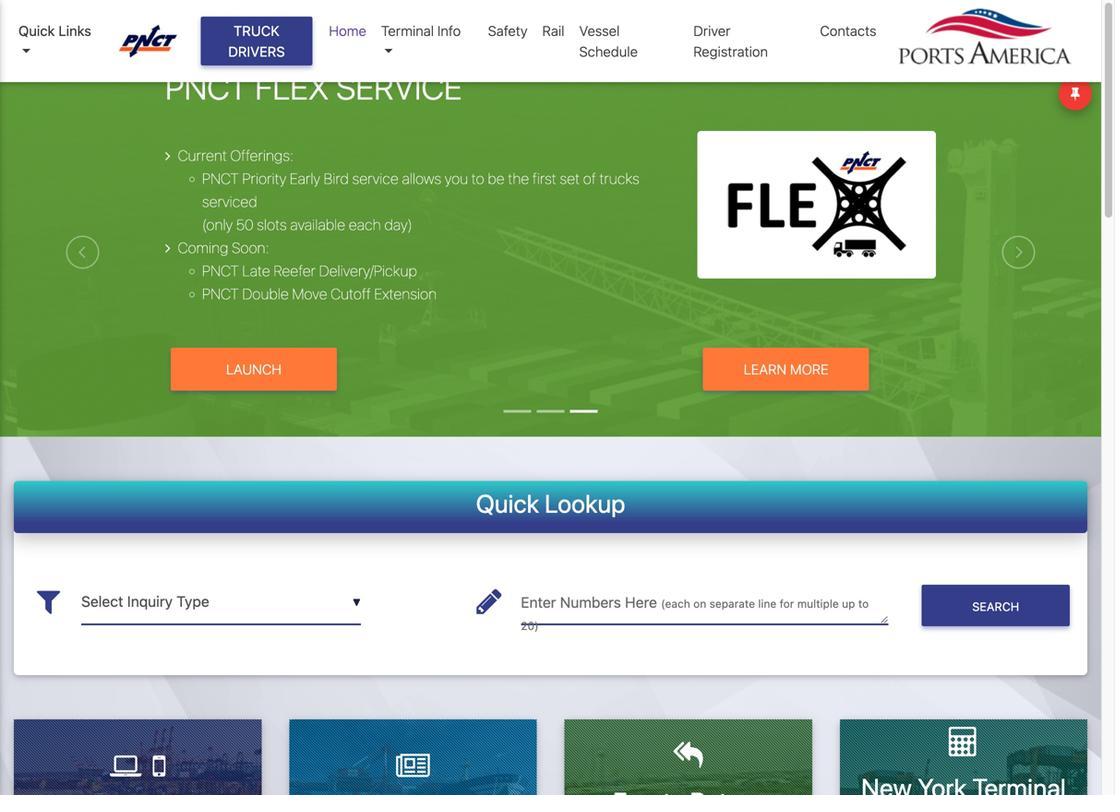 Task type: describe. For each thing, give the bounding box(es) containing it.
move
[[292, 285, 327, 303]]

trucks
[[599, 170, 640, 187]]

search
[[972, 600, 1019, 614]]

pnct down drivers
[[165, 67, 248, 107]]

terminal
[[381, 23, 434, 39]]

20)
[[521, 620, 539, 633]]

available
[[290, 216, 345, 234]]

learn more link
[[703, 348, 869, 391]]

soon:
[[232, 239, 269, 257]]

terminal info link
[[374, 13, 481, 69]]

current offerings: pnct priority early bird service allows you to be the first set of trucks serviced (only 50 slots available each day)
[[178, 147, 640, 234]]

schedule
[[579, 43, 638, 60]]

rail
[[542, 23, 565, 39]]

service
[[352, 170, 399, 187]]

bird
[[324, 170, 349, 187]]

pnct inside current offerings: pnct priority early bird service allows you to be the first set of trucks serviced (only 50 slots available each day)
[[202, 170, 239, 187]]

cutoff
[[331, 285, 371, 303]]

truck drivers
[[228, 23, 285, 60]]

you
[[445, 170, 468, 187]]

coming soon: pnct late reefer delivery/pickup pnct double move cutoff extension
[[178, 239, 437, 303]]

safety link
[[481, 13, 535, 48]]

enter numbers here
[[521, 594, 661, 612]]

extension
[[374, 285, 437, 303]]

truck drivers link
[[201, 17, 312, 66]]

launch button
[[171, 348, 337, 391]]

launch
[[226, 362, 282, 378]]

day)
[[384, 216, 412, 234]]

here
[[625, 594, 657, 612]]

delivery/pickup
[[319, 262, 417, 280]]

links
[[59, 23, 91, 39]]

drivers
[[228, 43, 285, 60]]

first
[[533, 170, 556, 187]]

quick lookup
[[476, 489, 625, 518]]

vessel
[[579, 23, 620, 39]]

late
[[242, 262, 270, 280]]

the
[[508, 170, 529, 187]]

driver registration
[[694, 23, 768, 60]]

reefer
[[274, 262, 316, 280]]

flexible service image
[[0, 68, 1115, 541]]

on
[[693, 598, 706, 611]]

search button
[[922, 586, 1070, 627]]

current
[[178, 147, 227, 164]]

to inside current offerings: pnct priority early bird service allows you to be the first set of trucks serviced (only 50 slots available each day)
[[472, 170, 484, 187]]

more
[[790, 362, 829, 378]]

lookup
[[545, 489, 625, 518]]

safety
[[488, 23, 528, 39]]

rail link
[[535, 13, 572, 48]]

truck
[[234, 23, 280, 39]]

vessel schedule link
[[572, 13, 686, 69]]

angle right image
[[165, 149, 170, 163]]

quick links link
[[18, 20, 102, 62]]

vessel schedule
[[579, 23, 638, 60]]



Task type: locate. For each thing, give the bounding box(es) containing it.
0 vertical spatial to
[[472, 170, 484, 187]]

quick left lookup
[[476, 489, 539, 518]]

None text field
[[81, 580, 361, 625]]

serviced
[[202, 193, 257, 211]]

home link
[[322, 13, 374, 48]]

learn
[[744, 362, 787, 378]]

to right up
[[858, 598, 869, 611]]

(each on separate line for multiple up to 20)
[[521, 598, 869, 633]]

1 vertical spatial to
[[858, 598, 869, 611]]

1 horizontal spatial quick
[[476, 489, 539, 518]]

▼
[[352, 597, 361, 610]]

early
[[290, 170, 320, 187]]

service
[[336, 67, 462, 107]]

pnct flex service
[[165, 67, 462, 107]]

pnct up the serviced
[[202, 170, 239, 187]]

slots
[[257, 216, 287, 234]]

registration
[[694, 43, 768, 60]]

be
[[488, 170, 505, 187]]

(only
[[202, 216, 233, 234]]

for
[[780, 598, 794, 611]]

priority
[[242, 170, 286, 187]]

angle right image
[[165, 241, 170, 256]]

0 horizontal spatial to
[[472, 170, 484, 187]]

50
[[236, 216, 253, 234]]

contacts
[[820, 23, 877, 39]]

to inside (each on separate line for multiple up to 20)
[[858, 598, 869, 611]]

pnct
[[165, 67, 248, 107], [202, 170, 239, 187], [202, 262, 239, 280], [202, 285, 239, 303]]

None text field
[[521, 580, 889, 625]]

enter
[[521, 594, 556, 612]]

1 horizontal spatial to
[[858, 598, 869, 611]]

offerings:
[[230, 147, 294, 164]]

pnct down coming
[[202, 262, 239, 280]]

0 vertical spatial quick
[[18, 23, 55, 39]]

driver
[[694, 23, 731, 39]]

quick for quick links
[[18, 23, 55, 39]]

1 vertical spatial quick
[[476, 489, 539, 518]]

quick for quick lookup
[[476, 489, 539, 518]]

numbers
[[560, 594, 621, 612]]

driver registration link
[[686, 13, 813, 69]]

up
[[842, 598, 855, 611]]

quick
[[18, 23, 55, 39], [476, 489, 539, 518]]

of
[[583, 170, 596, 187]]

separate
[[710, 598, 755, 611]]

quick links
[[18, 23, 91, 39]]

flex
[[255, 67, 329, 107]]

home
[[329, 23, 366, 39]]

allows
[[402, 170, 441, 187]]

terminal info
[[381, 23, 461, 39]]

quick left 'links'
[[18, 23, 55, 39]]

coming
[[178, 239, 228, 257]]

line
[[758, 598, 777, 611]]

contacts link
[[813, 13, 884, 48]]

each
[[349, 216, 381, 234]]

double
[[242, 285, 289, 303]]

to
[[472, 170, 484, 187], [858, 598, 869, 611]]

0 horizontal spatial quick
[[18, 23, 55, 39]]

pnct left double
[[202, 285, 239, 303]]

info
[[438, 23, 461, 39]]

to left be
[[472, 170, 484, 187]]

(each
[[661, 598, 690, 611]]

set
[[560, 170, 580, 187]]

learn more
[[744, 362, 829, 378]]

multiple
[[797, 598, 839, 611]]



Task type: vqa. For each thing, say whether or not it's contained in the screenshot.
the 20)
yes



